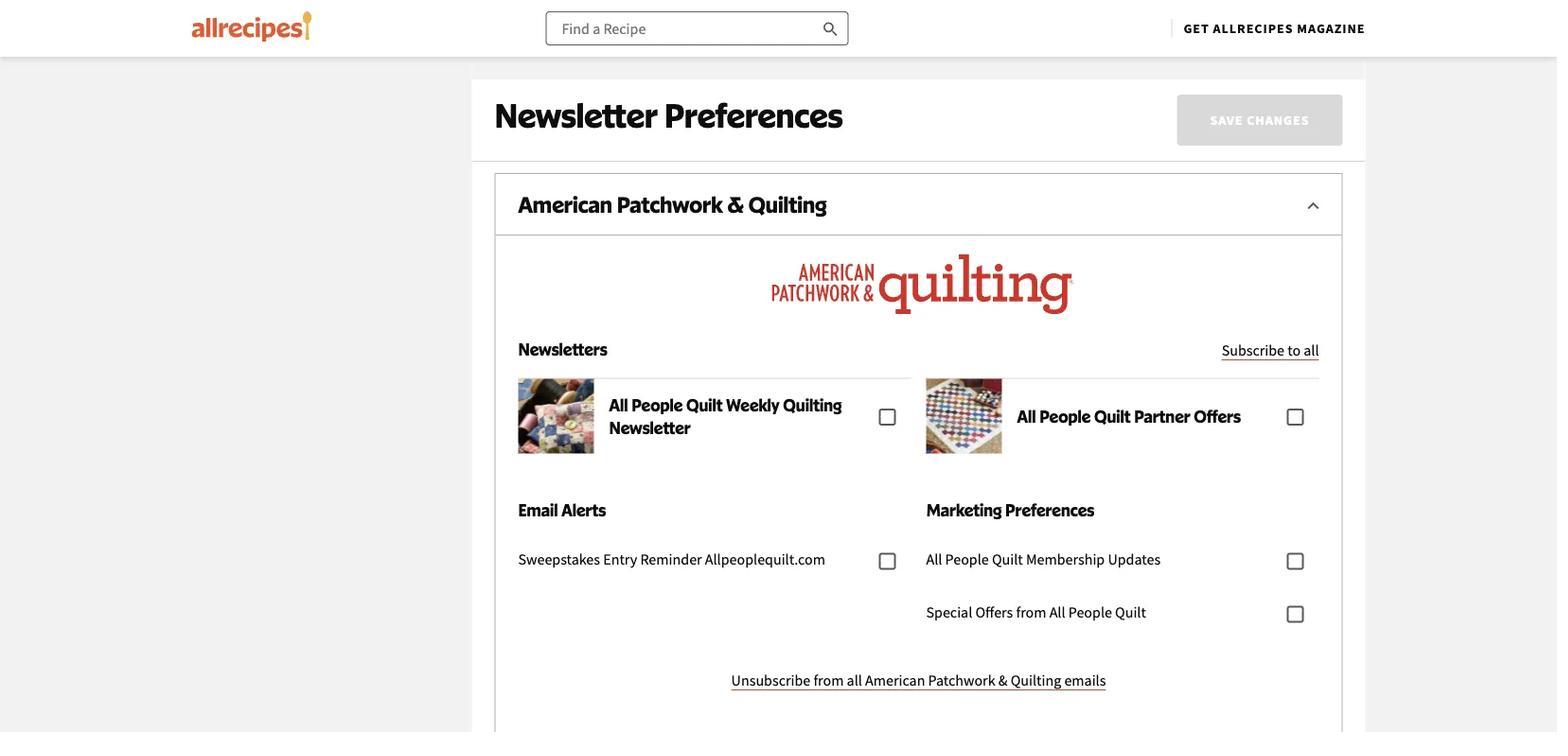 Task type: locate. For each thing, give the bounding box(es) containing it.
newsletter right the all people quilt weekly quilting newsletter image
[[609, 418, 691, 438]]

people
[[632, 395, 683, 415], [1040, 406, 1091, 427], [946, 551, 989, 570], [1069, 604, 1113, 623]]

1 vertical spatial newsletters
[[518, 339, 608, 360]]

preferences for newsletter preferences
[[665, 95, 843, 136]]

american patchwork & quilting
[[518, 191, 827, 218]]

0 horizontal spatial all
[[847, 672, 863, 691]]

all people quilt partner offers image
[[927, 379, 1002, 455]]

unsubscribe from all american patchwork & quilting emails
[[732, 672, 1106, 691]]

quilt for partner
[[1095, 406, 1131, 427]]

more
[[495, 5, 575, 46]]

brands
[[773, 64, 823, 85]]

more
[[552, 64, 590, 85]]

all for to
[[1304, 341, 1320, 360]]

patchwork
[[617, 191, 723, 218], [929, 672, 996, 691]]

all right 'to'
[[1304, 341, 1320, 360]]

from down search text box
[[680, 64, 714, 85]]

marketing
[[927, 500, 1002, 521]]

patchwork down special
[[929, 672, 996, 691]]

0 horizontal spatial &
[[727, 191, 744, 218]]

get
[[1184, 20, 1210, 37]]

all right all people quilt partner offers image
[[1018, 406, 1036, 427]]

updates
[[1108, 551, 1161, 570]]

offers
[[1194, 406, 1241, 427], [976, 604, 1014, 623]]

sweepstakes
[[518, 551, 600, 570]]

quilt down updates
[[1116, 604, 1147, 623]]

email alerts
[[518, 500, 606, 521]]

newsletter inside all people quilt weekly quilting newsletter
[[609, 418, 691, 438]]

1 vertical spatial patchwork
[[929, 672, 996, 691]]

get allrecipes magazine
[[1184, 20, 1366, 37]]

0 vertical spatial american
[[518, 191, 613, 218]]

from down all people quilt membership updates
[[1017, 604, 1047, 623]]

all
[[1304, 341, 1320, 360], [847, 672, 863, 691]]

newsletters up browse more newsletters from trusted brands at meredith
[[582, 5, 760, 46]]

0 vertical spatial chevron image
[[1303, 109, 1325, 132]]

browse
[[495, 64, 548, 85]]

offers right 'partner'
[[1194, 406, 1241, 427]]

all people quilt partner offers
[[1018, 406, 1241, 427]]

1 vertical spatial preferences
[[1006, 500, 1095, 521]]

all people quilt weekly quilting newsletter
[[609, 395, 842, 438]]

reviews link
[[192, 0, 457, 38]]

chevron image for american patchwork & quilting
[[1303, 194, 1325, 217]]

preferences up all people quilt membership updates
[[1006, 500, 1095, 521]]

1 horizontal spatial preferences
[[1006, 500, 1095, 521]]

subscribe
[[1222, 341, 1285, 360]]

1 vertical spatial newsletter
[[609, 418, 691, 438]]

subscribe to all link
[[1222, 339, 1320, 363]]

1 vertical spatial american
[[866, 672, 926, 691]]

0 vertical spatial newsletter
[[495, 95, 658, 136]]

1 vertical spatial from
[[1017, 604, 1047, 623]]

1 vertical spatial quilting
[[783, 395, 842, 415]]

subscribe to all
[[1222, 341, 1320, 360]]

0 vertical spatial newsletters
[[582, 5, 760, 46]]

1 horizontal spatial from
[[814, 672, 844, 691]]

membership
[[1026, 551, 1105, 570]]

newsletter down more
[[495, 95, 658, 136]]

newsletters
[[582, 5, 760, 46], [518, 339, 608, 360]]

0 horizontal spatial patchwork
[[617, 191, 723, 218]]

all for from
[[847, 672, 863, 691]]

chevron image
[[1303, 109, 1325, 132], [1303, 194, 1325, 217]]

all up special
[[927, 551, 943, 570]]

preferences down trusted
[[665, 95, 843, 136]]

2 chevron image from the top
[[1303, 194, 1325, 217]]

more newsletters
[[495, 5, 760, 46]]

all inside all people quilt weekly quilting newsletter
[[609, 395, 628, 415]]

quilt for weekly
[[687, 395, 723, 415]]

offers right special
[[976, 604, 1014, 623]]

allrecipes
[[1214, 20, 1294, 37]]

1 vertical spatial chevron image
[[1303, 194, 1325, 217]]

0 vertical spatial quilting
[[749, 191, 827, 218]]

1 vertical spatial all
[[847, 672, 863, 691]]

people for all people quilt partner offers
[[1040, 406, 1091, 427]]

quilting
[[749, 191, 827, 218], [783, 395, 842, 415], [1011, 672, 1062, 691]]

all
[[609, 395, 628, 415], [1018, 406, 1036, 427], [927, 551, 943, 570], [1050, 604, 1066, 623]]

people inside all people quilt weekly quilting newsletter
[[632, 395, 683, 415]]

0 horizontal spatial american
[[518, 191, 613, 218]]

1 horizontal spatial &
[[999, 672, 1008, 691]]

0 vertical spatial all
[[1304, 341, 1320, 360]]

reviews
[[230, 6, 281, 25]]

people for all people quilt weekly quilting newsletter
[[632, 395, 683, 415]]

all people quilt weekly quilting newsletter image
[[518, 379, 594, 455]]

all right the all people quilt weekly quilting newsletter image
[[609, 395, 628, 415]]

newsletters up the all people quilt weekly quilting newsletter image
[[518, 339, 608, 360]]

0 vertical spatial &
[[727, 191, 744, 218]]

quilt down marketing preferences
[[992, 551, 1023, 570]]

quilt
[[687, 395, 723, 415], [1095, 406, 1131, 427], [992, 551, 1023, 570], [1116, 604, 1147, 623]]

1 chevron image from the top
[[1303, 109, 1325, 132]]

0 vertical spatial from
[[680, 64, 714, 85]]

0 vertical spatial offers
[[1194, 406, 1241, 427]]

quilt left 'partner'
[[1095, 406, 1131, 427]]

emails
[[1065, 672, 1106, 691]]

0 vertical spatial preferences
[[665, 95, 843, 136]]

trusted
[[718, 64, 770, 85]]

quilt left weekly
[[687, 395, 723, 415]]

unsubscribe from all american patchwork & quilting emails link
[[732, 671, 1106, 692]]

all for all people quilt membership updates
[[927, 551, 943, 570]]

0 horizontal spatial offers
[[976, 604, 1014, 623]]

from right unsubscribe at the bottom of the page
[[814, 672, 844, 691]]

1 vertical spatial offers
[[976, 604, 1014, 623]]

all right unsubscribe at the bottom of the page
[[847, 672, 863, 691]]

entry
[[603, 551, 638, 570]]

newsletter
[[495, 95, 658, 136], [609, 418, 691, 438]]

quilt inside all people quilt weekly quilting newsletter
[[687, 395, 723, 415]]

&
[[727, 191, 744, 218], [999, 672, 1008, 691]]

0 horizontal spatial preferences
[[665, 95, 843, 136]]

preferences
[[665, 95, 843, 136], [1006, 500, 1095, 521]]

patchwork down newsletter preferences
[[617, 191, 723, 218]]

1 horizontal spatial all
[[1304, 341, 1320, 360]]

american
[[518, 191, 613, 218], [866, 672, 926, 691]]

meredith
[[845, 64, 909, 85]]

from
[[680, 64, 714, 85], [1017, 604, 1047, 623], [814, 672, 844, 691]]



Task type: vqa. For each thing, say whether or not it's contained in the screenshot.
Weekly Quilt
yes



Task type: describe. For each thing, give the bounding box(es) containing it.
special offers from all people quilt
[[927, 604, 1147, 623]]

partner
[[1135, 406, 1191, 427]]

get allrecipes magazine link
[[1184, 20, 1366, 37]]

sweepstakes entry reminder allpeoplequilt.com
[[518, 551, 826, 570]]

0 vertical spatial patchwork
[[617, 191, 723, 218]]

2 vertical spatial quilting
[[1011, 672, 1062, 691]]

weekly
[[727, 395, 780, 415]]

people for all people quilt membership updates
[[946, 551, 989, 570]]

all down 'membership'
[[1050, 604, 1066, 623]]

magazine
[[1298, 20, 1366, 37]]

quilting inside all people quilt weekly quilting newsletter
[[783, 395, 842, 415]]

agriculture
[[518, 106, 628, 133]]

at
[[827, 64, 841, 85]]

1 horizontal spatial american
[[866, 672, 926, 691]]

marketing preferences
[[927, 500, 1095, 521]]

browse more newsletters from trusted brands at meredith
[[495, 64, 909, 85]]

newsletter preferences
[[495, 95, 843, 136]]

alerts
[[562, 500, 606, 521]]

reminder
[[641, 551, 702, 570]]

email
[[518, 500, 558, 521]]

preferences for marketing preferences
[[1006, 500, 1095, 521]]

1 horizontal spatial patchwork
[[929, 672, 996, 691]]

to
[[1288, 341, 1301, 360]]

2 horizontal spatial from
[[1017, 604, 1047, 623]]

allpeoplequilt.com
[[705, 551, 826, 570]]

1 vertical spatial &
[[999, 672, 1008, 691]]

Search text field
[[546, 11, 849, 45]]

0 horizontal spatial from
[[680, 64, 714, 85]]

special
[[927, 604, 973, 623]]

unsubscribe
[[732, 672, 811, 691]]

quilt for membership
[[992, 551, 1023, 570]]

all for all people quilt partner offers
[[1018, 406, 1036, 427]]

2 vertical spatial from
[[814, 672, 844, 691]]

all people quilt membership updates
[[927, 551, 1161, 570]]

chevron image for agriculture
[[1303, 109, 1325, 132]]

newsletters
[[593, 64, 676, 85]]

1 horizontal spatial offers
[[1194, 406, 1241, 427]]

all for all people quilt weekly quilting newsletter
[[609, 395, 628, 415]]



